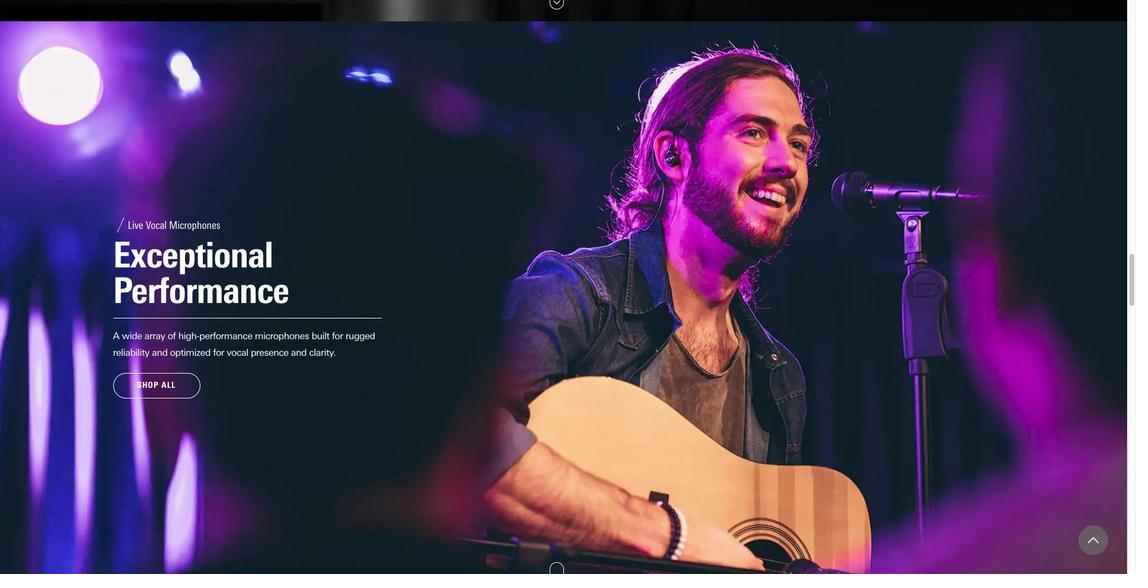 Task type: vqa. For each thing, say whether or not it's contained in the screenshot.
your
no



Task type: locate. For each thing, give the bounding box(es) containing it.
vocal
[[227, 347, 248, 358]]

a
[[113, 331, 119, 342]]

for right built
[[332, 331, 343, 342]]

1 horizontal spatial and
[[291, 347, 307, 358]]

1 vertical spatial for
[[213, 347, 224, 358]]

0 horizontal spatial for
[[213, 347, 224, 358]]

rugged
[[346, 331, 375, 342]]

and
[[152, 347, 168, 358], [291, 347, 307, 358]]

performance
[[199, 331, 252, 342]]

optimized
[[170, 347, 211, 358]]

for
[[332, 331, 343, 342], [213, 347, 224, 358]]

1 horizontal spatial for
[[332, 331, 343, 342]]

a wide array of high-performance microphones built for rugged reliability and optimized for vocal presence and clarity.
[[113, 331, 375, 358]]

presence
[[251, 347, 289, 358]]

shop all link
[[113, 373, 200, 398]]

and down array
[[152, 347, 168, 358]]

0 vertical spatial for
[[332, 331, 343, 342]]

shop all button
[[113, 373, 200, 398]]

man singing into atm510 on stage while playing a guitar image
[[0, 21, 1127, 574]]

arrow up image
[[1088, 535, 1099, 546]]

for down performance
[[213, 347, 224, 358]]

shop all
[[137, 380, 176, 390]]

0 horizontal spatial and
[[152, 347, 168, 358]]

and left clarity.
[[291, 347, 307, 358]]



Task type: describe. For each thing, give the bounding box(es) containing it.
2 and from the left
[[291, 347, 307, 358]]

clarity.
[[309, 347, 336, 358]]

microphones
[[255, 331, 309, 342]]

all
[[161, 380, 176, 390]]

of
[[168, 331, 176, 342]]

high-
[[178, 331, 199, 342]]

wide
[[122, 331, 142, 342]]

shop
[[137, 380, 159, 390]]

array
[[145, 331, 165, 342]]

reliability
[[113, 347, 150, 358]]

1 and from the left
[[152, 347, 168, 358]]

built
[[312, 331, 329, 342]]



